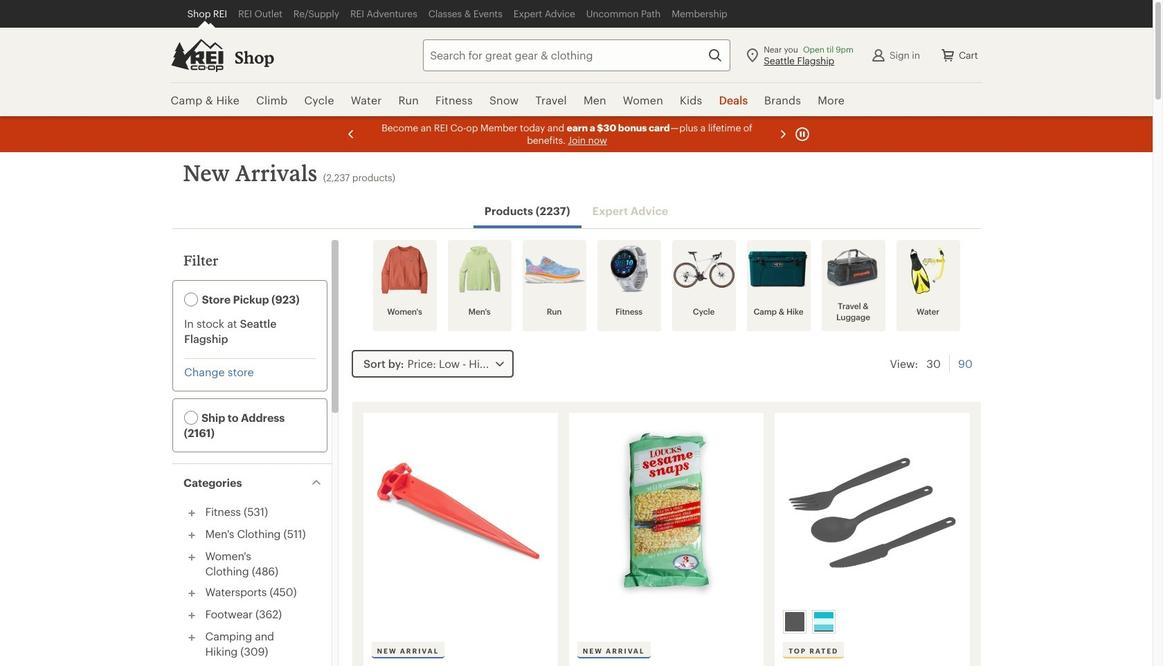 Task type: describe. For each thing, give the bounding box(es) containing it.
rei co-op, go to rei.com home page image
[[171, 38, 223, 72]]

Search for great gear & clothing text field
[[423, 39, 731, 71]]

coghlan's ground spike - 11 in. 0 image
[[372, 422, 550, 605]]

sea to summit camp cutlery 3-piece set 0 image
[[783, 422, 962, 605]]

cycle image
[[673, 246, 734, 294]]

loucks sesame snaps with coconut - package of 3 0 image
[[577, 422, 756, 605]]

add filter: ship to address (2161) image
[[184, 412, 198, 425]]

charcoal grey image
[[785, 613, 805, 632]]

water image
[[898, 246, 959, 294]]

promotional messages marquee
[[0, 116, 1153, 152]]

search image
[[707, 47, 724, 63]]

toggle footwear sub-items image
[[183, 608, 200, 625]]

previous message image
[[342, 126, 359, 143]]

toggle camping-and-hiking sub-items image
[[183, 630, 200, 647]]

fitness image
[[599, 246, 660, 294]]

women's image
[[374, 246, 435, 294]]

pacific blue image
[[814, 613, 834, 632]]

next message image
[[775, 126, 791, 143]]

camp & hike image
[[748, 246, 809, 294]]

toggle men%27s-clothing sub-items image
[[183, 528, 200, 544]]



Task type: vqa. For each thing, say whether or not it's contained in the screenshot.
Hike
no



Task type: locate. For each thing, give the bounding box(es) containing it.
group
[[781, 608, 963, 637]]

None field
[[423, 39, 731, 71]]

None search field
[[398, 39, 731, 71]]

banner
[[0, 0, 1153, 118]]

toggle watersports sub-items image
[[183, 586, 200, 602]]

travel & luggage image
[[823, 246, 884, 294]]

pause banner message scrolling image
[[794, 126, 811, 143]]

shopping cart is empty image
[[940, 47, 956, 63]]

toggle women%27s-clothing sub-items image
[[183, 550, 200, 566]]

toggle fitness sub-items image
[[183, 506, 200, 522]]

run image
[[524, 246, 585, 294]]

men's image
[[449, 246, 510, 294]]



